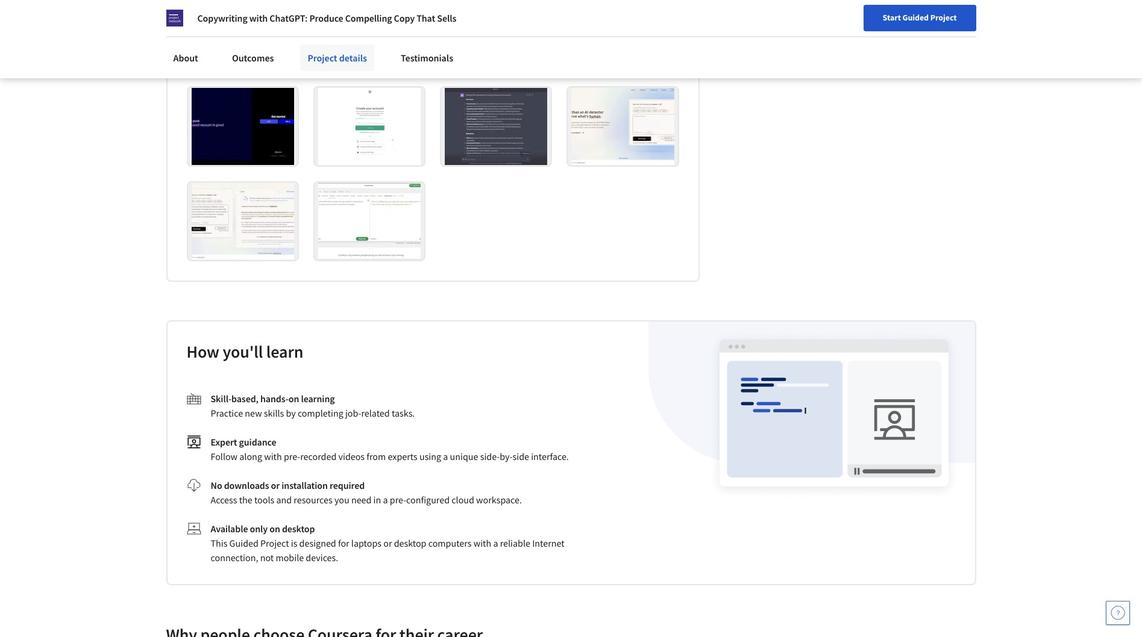Task type: locate. For each thing, give the bounding box(es) containing it.
None search field
[[172, 8, 461, 32]]

0 vertical spatial with
[[249, 12, 268, 24]]

2 vertical spatial with
[[474, 538, 491, 550]]

available only on desktop this guided project is designed for laptops or desktop computers with a reliable internet connection, not mobile devices.
[[211, 523, 565, 564]]

side
[[513, 451, 529, 463]]

click to expand item image
[[191, 88, 294, 165], [318, 88, 421, 165], [445, 88, 548, 165], [572, 88, 674, 165], [191, 183, 294, 260], [318, 183, 421, 260]]

- a paid subscription to chatgpt
[[187, 20, 318, 32]]

along
[[239, 451, 262, 463]]

0 vertical spatial desktop
[[282, 523, 315, 535]]

experts
[[388, 451, 417, 463]]

1 horizontal spatial desktop
[[394, 538, 426, 550]]

project details
[[308, 52, 367, 64]]

0 horizontal spatial on
[[270, 523, 280, 535]]

with left to on the top left of page
[[249, 12, 268, 24]]

on inside available only on desktop this guided project is designed for laptops or desktop computers with a reliable internet connection, not mobile devices.
[[270, 523, 280, 535]]

0 vertical spatial pre-
[[284, 451, 300, 463]]

side-
[[480, 451, 500, 463]]

pre-
[[284, 451, 300, 463], [390, 494, 406, 506]]

a
[[191, 20, 197, 32]]

or right laptops
[[383, 538, 392, 550]]

pre- up installation
[[284, 451, 300, 463]]

1 horizontal spatial pre-
[[390, 494, 406, 506]]

guided
[[903, 12, 929, 23], [229, 538, 258, 550]]

or up and
[[271, 480, 280, 492]]

desktop
[[282, 523, 315, 535], [394, 538, 426, 550]]

required
[[330, 480, 365, 492]]

guided up connection, on the left bottom of page
[[229, 538, 258, 550]]

1 vertical spatial a
[[383, 494, 388, 506]]

a right using
[[443, 451, 448, 463]]

with down guidance at the bottom left of the page
[[264, 451, 282, 463]]

access
[[211, 494, 237, 506]]

help center image
[[1111, 606, 1125, 621]]

0 vertical spatial a
[[443, 451, 448, 463]]

with
[[249, 12, 268, 24], [264, 451, 282, 463], [474, 538, 491, 550]]

1 vertical spatial pre-
[[390, 494, 406, 506]]

connection,
[[211, 552, 258, 564]]

tools
[[254, 494, 274, 506]]

2 vertical spatial a
[[493, 538, 498, 550]]

skill-
[[211, 393, 231, 405]]

project
[[930, 12, 957, 23], [308, 52, 337, 64], [260, 538, 289, 550]]

reliable
[[500, 538, 530, 550]]

copywriting
[[197, 12, 247, 24]]

with inside available only on desktop this guided project is designed for laptops or desktop computers with a reliable internet connection, not mobile devices.
[[474, 538, 491, 550]]

project left show notifications image
[[930, 12, 957, 23]]

to
[[270, 20, 279, 32]]

desktop up is
[[282, 523, 315, 535]]

desktop left computers
[[394, 538, 426, 550]]

only
[[250, 523, 268, 535]]

on right only
[[270, 523, 280, 535]]

you'll
[[223, 341, 263, 363]]

0 horizontal spatial guided
[[229, 538, 258, 550]]

and
[[276, 494, 292, 506]]

skills
[[264, 408, 284, 420]]

0 horizontal spatial or
[[271, 480, 280, 492]]

this
[[211, 538, 227, 550]]

or
[[271, 480, 280, 492], [383, 538, 392, 550]]

is
[[291, 538, 297, 550]]

1 vertical spatial guided
[[229, 538, 258, 550]]

1 vertical spatial on
[[270, 523, 280, 535]]

1 horizontal spatial on
[[289, 393, 299, 405]]

0 horizontal spatial a
[[383, 494, 388, 506]]

project up "not"
[[260, 538, 289, 550]]

0 vertical spatial project
[[930, 12, 957, 23]]

with inside expert guidance follow along with pre-recorded videos from experts using a unique side-by-side interface.
[[264, 451, 282, 463]]

workspace.
[[476, 494, 522, 506]]

devices.
[[306, 552, 338, 564]]

a left reliable in the left bottom of the page
[[493, 538, 498, 550]]

1 vertical spatial desktop
[[394, 538, 426, 550]]

recorded
[[300, 451, 336, 463]]

practice
[[211, 408, 243, 420]]

1 horizontal spatial or
[[383, 538, 392, 550]]

2 vertical spatial project
[[260, 538, 289, 550]]

a right in
[[383, 494, 388, 506]]

how
[[187, 341, 219, 363]]

pre- inside no downloads or installation required access the tools and resources you need in a pre-configured cloud workspace.
[[390, 494, 406, 506]]

available
[[211, 523, 248, 535]]

subscription
[[218, 20, 268, 32]]

1 horizontal spatial project
[[308, 52, 337, 64]]

1 horizontal spatial guided
[[903, 12, 929, 23]]

a
[[443, 451, 448, 463], [383, 494, 388, 506], [493, 538, 498, 550]]

or inside available only on desktop this guided project is designed for laptops or desktop computers with a reliable internet connection, not mobile devices.
[[383, 538, 392, 550]]

copywriting with chatgpt: produce compelling copy that sells
[[197, 12, 456, 24]]

2 horizontal spatial a
[[493, 538, 498, 550]]

guided right start
[[903, 12, 929, 23]]

paid
[[199, 20, 216, 32]]

1 horizontal spatial a
[[443, 451, 448, 463]]

0 vertical spatial on
[[289, 393, 299, 405]]

0 vertical spatial or
[[271, 480, 280, 492]]

sells
[[437, 12, 456, 24]]

new
[[245, 408, 262, 420]]

1 vertical spatial with
[[264, 451, 282, 463]]

designed
[[299, 538, 336, 550]]

0 horizontal spatial pre-
[[284, 451, 300, 463]]

on
[[289, 393, 299, 405], [270, 523, 280, 535]]

with right computers
[[474, 538, 491, 550]]

internet
[[532, 538, 565, 550]]

outcomes link
[[225, 45, 281, 71]]

a inside no downloads or installation required access the tools and resources you need in a pre-configured cloud workspace.
[[383, 494, 388, 506]]

project left details
[[308, 52, 337, 64]]

find your new career
[[808, 14, 883, 25]]

1 vertical spatial or
[[383, 538, 392, 550]]

the
[[239, 494, 252, 506]]

computers
[[428, 538, 472, 550]]

english
[[911, 14, 940, 26]]

using
[[419, 451, 441, 463]]

pre- right in
[[390, 494, 406, 506]]

on up by
[[289, 393, 299, 405]]

0 horizontal spatial project
[[260, 538, 289, 550]]

a inside available only on desktop this guided project is designed for laptops or desktop computers with a reliable internet connection, not mobile devices.
[[493, 538, 498, 550]]

2 horizontal spatial project
[[930, 12, 957, 23]]

0 vertical spatial guided
[[903, 12, 929, 23]]

skill-based, hands-on learning practice new skills by completing job-related tasks.
[[211, 393, 415, 420]]

outcomes
[[232, 52, 274, 64]]



Task type: vqa. For each thing, say whether or not it's contained in the screenshot.
top 'on'
yes



Task type: describe. For each thing, give the bounding box(es) containing it.
start guided project
[[883, 12, 957, 23]]

project details link
[[300, 45, 374, 71]]

from
[[367, 451, 386, 463]]

1 vertical spatial project
[[308, 52, 337, 64]]

0 horizontal spatial desktop
[[282, 523, 315, 535]]

guided inside start guided project button
[[903, 12, 929, 23]]

coursera project network image
[[166, 10, 183, 27]]

tasks.
[[392, 408, 415, 420]]

follow
[[211, 451, 238, 463]]

copy
[[394, 12, 415, 24]]

project inside button
[[930, 12, 957, 23]]

in
[[373, 494, 381, 506]]

no downloads or installation required access the tools and resources you need in a pre-configured cloud workspace.
[[211, 480, 522, 506]]

start guided project button
[[863, 5, 976, 31]]

unique
[[450, 451, 478, 463]]

start
[[883, 12, 901, 23]]

pre- inside expert guidance follow along with pre-recorded videos from experts using a unique side-by-side interface.
[[284, 451, 300, 463]]

career
[[860, 14, 883, 25]]

cloud
[[452, 494, 474, 506]]

by-
[[500, 451, 513, 463]]

project inside available only on desktop this guided project is designed for laptops or desktop computers with a reliable internet connection, not mobile devices.
[[260, 538, 289, 550]]

chatgpt
[[281, 20, 316, 32]]

about
[[173, 52, 198, 64]]

details
[[339, 52, 367, 64]]

by
[[286, 408, 296, 420]]

hands-
[[260, 393, 289, 405]]

configured
[[406, 494, 450, 506]]

a inside expert guidance follow along with pre-recorded videos from experts using a unique side-by-side interface.
[[443, 451, 448, 463]]

you
[[334, 494, 349, 506]]

guidance
[[239, 437, 276, 449]]

laptops
[[351, 538, 382, 550]]

completing
[[298, 408, 343, 420]]

english button
[[889, 0, 962, 39]]

that
[[417, 12, 435, 24]]

related
[[361, 408, 390, 420]]

testimonials link
[[394, 45, 461, 71]]

testimonials
[[401, 52, 453, 64]]

or inside no downloads or installation required access the tools and resources you need in a pre-configured cloud workspace.
[[271, 480, 280, 492]]

find your new career link
[[802, 12, 889, 27]]

on inside skill-based, hands-on learning practice new skills by completing job-related tasks.
[[289, 393, 299, 405]]

your
[[825, 14, 841, 25]]

mobile
[[276, 552, 304, 564]]

downloads
[[224, 480, 269, 492]]

-
[[187, 20, 190, 32]]

based,
[[231, 393, 258, 405]]

for
[[338, 538, 349, 550]]

guided inside available only on desktop this guided project is designed for laptops or desktop computers with a reliable internet connection, not mobile devices.
[[229, 538, 258, 550]]

about link
[[166, 45, 205, 71]]

videos
[[338, 451, 365, 463]]

not
[[260, 552, 274, 564]]

compelling
[[345, 12, 392, 24]]

chatgpt:
[[270, 12, 308, 24]]

learning
[[301, 393, 335, 405]]

learn
[[266, 341, 303, 363]]

no
[[211, 480, 222, 492]]

produce
[[309, 12, 343, 24]]

expert guidance follow along with pre-recorded videos from experts using a unique side-by-side interface.
[[211, 437, 569, 463]]

job-
[[345, 408, 361, 420]]

expert
[[211, 437, 237, 449]]

find
[[808, 14, 823, 25]]

new
[[842, 14, 858, 25]]

need
[[351, 494, 371, 506]]

show notifications image
[[979, 15, 994, 30]]

how you'll learn
[[187, 341, 303, 363]]

resources
[[294, 494, 333, 506]]

interface.
[[531, 451, 569, 463]]

installation
[[282, 480, 328, 492]]



